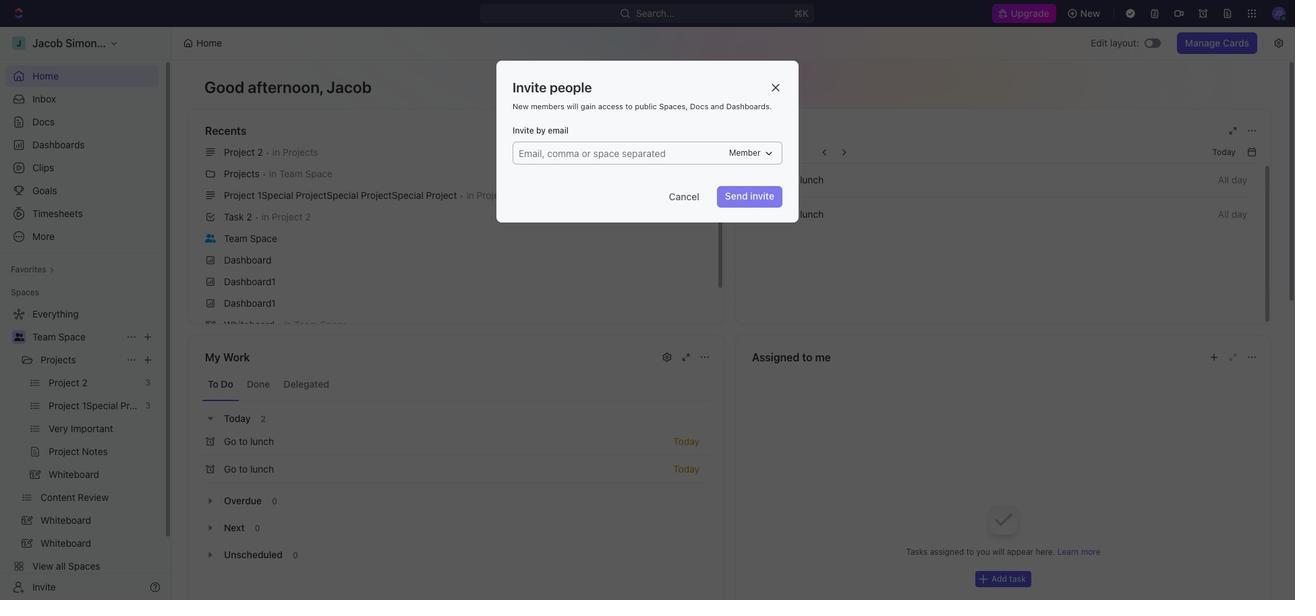 Task type: vqa. For each thing, say whether or not it's contained in the screenshot.
'space, ,' element at the left
no



Task type: locate. For each thing, give the bounding box(es) containing it.
tree
[[5, 304, 159, 600]]

sidebar navigation
[[0, 27, 172, 600]]

tab list
[[202, 368, 710, 401]]

tree inside the sidebar navigation
[[5, 304, 159, 600]]

user group image
[[205, 234, 216, 243]]



Task type: describe. For each thing, give the bounding box(es) containing it.
user group image
[[14, 333, 24, 341]]

Email, comma or space separated text field
[[515, 142, 728, 164]]



